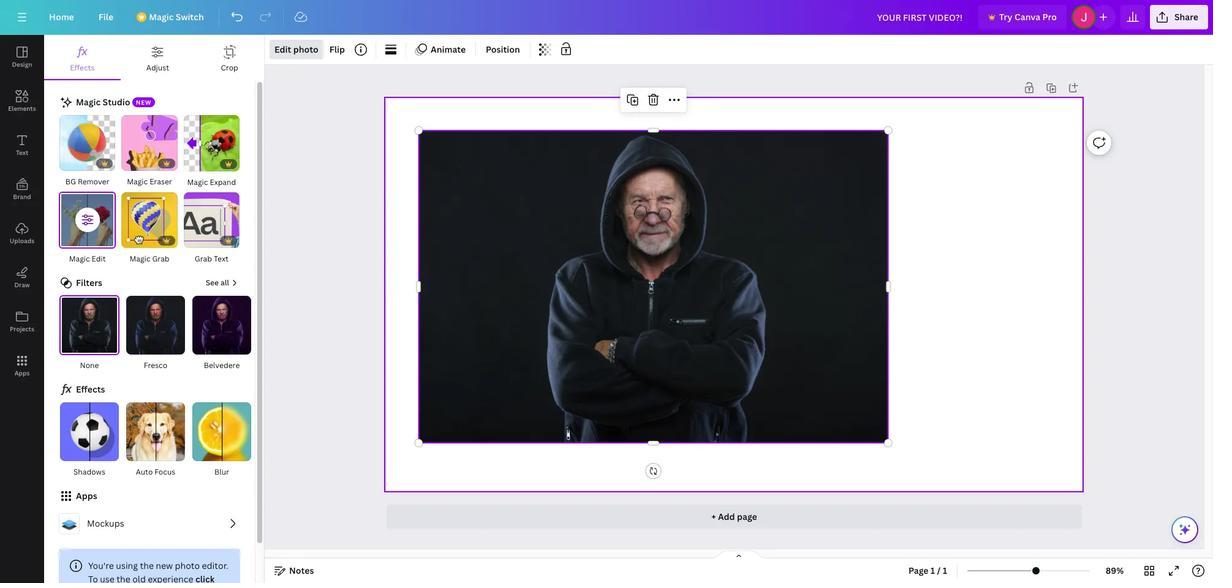 Task type: vqa. For each thing, say whether or not it's contained in the screenshot.
the Position popup button
yes



Task type: locate. For each thing, give the bounding box(es) containing it.
you're using the new photo editor. to use the old experience
[[88, 560, 228, 584]]

the up old at the bottom of page
[[140, 560, 154, 572]]

magic right 'magic edit'
[[130, 254, 150, 264]]

1 vertical spatial photo
[[175, 560, 200, 572]]

1 horizontal spatial 1
[[943, 565, 948, 577]]

projects
[[10, 325, 34, 333]]

mockups button
[[54, 509, 245, 540]]

eraser
[[150, 177, 172, 187]]

photo left flip
[[293, 44, 319, 55]]

1 vertical spatial the
[[117, 574, 130, 584]]

0 horizontal spatial grab
[[152, 254, 170, 264]]

magic for magic studio new
[[76, 96, 101, 108]]

design
[[12, 60, 32, 69]]

1 vertical spatial edit
[[92, 254, 106, 264]]

0 horizontal spatial the
[[117, 574, 130, 584]]

draw button
[[0, 256, 44, 300]]

apps down projects at the bottom left
[[14, 369, 30, 378]]

try canva pro button
[[979, 5, 1067, 29]]

add
[[718, 511, 735, 523]]

auto focus button
[[125, 402, 186, 479]]

0 vertical spatial text
[[16, 148, 28, 157]]

all
[[221, 278, 229, 288]]

edit up filters
[[92, 254, 106, 264]]

text
[[16, 148, 28, 157], [214, 254, 229, 264]]

grab inside button
[[152, 254, 170, 264]]

effects up magic studio new
[[70, 63, 95, 73]]

text button
[[0, 123, 44, 167]]

mockups
[[87, 518, 124, 530]]

magic left eraser
[[127, 177, 148, 187]]

home
[[49, 11, 74, 23]]

using
[[116, 560, 138, 572]]

2 grab from the left
[[195, 254, 212, 264]]

brand button
[[0, 167, 44, 211]]

the
[[140, 560, 154, 572], [117, 574, 130, 584]]

magic studio new
[[76, 96, 151, 108]]

grab text button
[[183, 192, 240, 266]]

magic
[[149, 11, 174, 23], [76, 96, 101, 108], [127, 177, 148, 187], [187, 177, 208, 187], [69, 254, 90, 264], [130, 254, 150, 264]]

grab up see
[[195, 254, 212, 264]]

apps down shadows
[[76, 491, 97, 502]]

text inside side panel tab list
[[16, 148, 28, 157]]

page
[[737, 511, 757, 523]]

grab left grab text
[[152, 254, 170, 264]]

flip button
[[325, 40, 350, 59]]

auto
[[136, 467, 153, 478]]

filters
[[76, 277, 102, 289]]

1 horizontal spatial the
[[140, 560, 154, 572]]

1 vertical spatial text
[[214, 254, 229, 264]]

remover
[[78, 177, 109, 187]]

magic left switch
[[149, 11, 174, 23]]

fresco button
[[125, 296, 186, 373]]

apps button
[[0, 344, 44, 388]]

file button
[[89, 5, 123, 29]]

0 horizontal spatial text
[[16, 148, 28, 157]]

apps inside button
[[14, 369, 30, 378]]

text up see all
[[214, 254, 229, 264]]

photo up experience
[[175, 560, 200, 572]]

magic eraser button
[[121, 115, 178, 189]]

auto focus
[[136, 467, 175, 478]]

edit inside magic edit button
[[92, 254, 106, 264]]

effects button
[[44, 35, 121, 79]]

1 horizontal spatial edit
[[275, 44, 291, 55]]

1 grab from the left
[[152, 254, 170, 264]]

0 vertical spatial the
[[140, 560, 154, 572]]

magic for magic switch
[[149, 11, 174, 23]]

grab inside button
[[195, 254, 212, 264]]

studio
[[103, 96, 130, 108]]

0 horizontal spatial photo
[[175, 560, 200, 572]]

1
[[931, 565, 936, 577], [943, 565, 948, 577]]

animate button
[[411, 40, 471, 59]]

photo
[[293, 44, 319, 55], [175, 560, 200, 572]]

canva assistant image
[[1178, 523, 1193, 538]]

1 vertical spatial apps
[[76, 491, 97, 502]]

magic for magic expand
[[187, 177, 208, 187]]

crop button
[[195, 35, 264, 79]]

1 horizontal spatial photo
[[293, 44, 319, 55]]

the down using
[[117, 574, 130, 584]]

uploads
[[10, 237, 34, 245]]

magic up filters
[[69, 254, 90, 264]]

0 horizontal spatial 1
[[931, 565, 936, 577]]

1 horizontal spatial grab
[[195, 254, 212, 264]]

Design title text field
[[868, 5, 974, 29]]

0 horizontal spatial edit
[[92, 254, 106, 264]]

see all button
[[205, 276, 240, 291]]

1 left /
[[931, 565, 936, 577]]

magic inside button
[[130, 254, 150, 264]]

magic edit button
[[59, 192, 116, 266]]

magic left expand
[[187, 177, 208, 187]]

apps
[[14, 369, 30, 378], [76, 491, 97, 502]]

adjust button
[[121, 35, 195, 79]]

fresco
[[144, 361, 167, 371]]

magic left studio
[[76, 96, 101, 108]]

magic switch
[[149, 11, 204, 23]]

0 horizontal spatial apps
[[14, 369, 30, 378]]

effects down none at the left bottom of the page
[[76, 384, 105, 396]]

design button
[[0, 35, 44, 79]]

shadows button
[[59, 402, 120, 479]]

text up the brand button
[[16, 148, 28, 157]]

position button
[[481, 40, 525, 59]]

grab text
[[195, 254, 229, 264]]

0 vertical spatial apps
[[14, 369, 30, 378]]

1 right /
[[943, 565, 948, 577]]

0 vertical spatial photo
[[293, 44, 319, 55]]

shadows
[[74, 467, 105, 478]]

1 horizontal spatial apps
[[76, 491, 97, 502]]

canva
[[1015, 11, 1041, 23]]

magic edit
[[69, 254, 106, 264]]

side panel tab list
[[0, 35, 44, 388]]

magic inside button
[[69, 254, 90, 264]]

magic for magic eraser
[[127, 177, 148, 187]]

0 vertical spatial effects
[[70, 63, 95, 73]]

magic inside 'button'
[[149, 11, 174, 23]]

magic grab button
[[121, 192, 178, 266]]

0 vertical spatial edit
[[275, 44, 291, 55]]

edit right the crop button
[[275, 44, 291, 55]]



Task type: describe. For each thing, give the bounding box(es) containing it.
1 1 from the left
[[931, 565, 936, 577]]

bg
[[65, 177, 76, 187]]

draw
[[14, 281, 30, 289]]

you're
[[88, 560, 114, 572]]

old
[[133, 574, 146, 584]]

elements button
[[0, 79, 44, 123]]

new
[[136, 98, 151, 107]]

page 1 / 1
[[909, 565, 948, 577]]

edit photo button
[[270, 40, 323, 59]]

edit photo
[[275, 44, 319, 55]]

editor.
[[202, 560, 228, 572]]

brand
[[13, 192, 31, 201]]

notes button
[[270, 561, 319, 581]]

share
[[1175, 11, 1199, 23]]

animate
[[431, 44, 466, 55]]

try
[[1000, 11, 1013, 23]]

page
[[909, 565, 929, 577]]

1 horizontal spatial text
[[214, 254, 229, 264]]

belvedere
[[204, 361, 240, 371]]

pro
[[1043, 11, 1057, 23]]

2 1 from the left
[[943, 565, 948, 577]]

/
[[938, 565, 941, 577]]

magic eraser
[[127, 177, 172, 187]]

notes
[[289, 565, 314, 577]]

elements
[[8, 104, 36, 113]]

blur
[[215, 467, 229, 478]]

projects button
[[0, 300, 44, 344]]

magic grab
[[130, 254, 170, 264]]

1 vertical spatial effects
[[76, 384, 105, 396]]

file
[[99, 11, 114, 23]]

expand
[[210, 177, 236, 187]]

89%
[[1106, 565, 1124, 577]]

+ add page
[[712, 511, 757, 523]]

main menu bar
[[0, 0, 1214, 35]]

adjust
[[146, 63, 169, 73]]

magic switch button
[[128, 5, 214, 29]]

89% button
[[1095, 561, 1135, 581]]

use
[[100, 574, 115, 584]]

show pages image
[[710, 550, 769, 560]]

blur button
[[191, 402, 253, 479]]

magic for magic edit
[[69, 254, 90, 264]]

share button
[[1150, 5, 1209, 29]]

switch
[[176, 11, 204, 23]]

none button
[[59, 296, 120, 373]]

to
[[88, 574, 98, 584]]

photo inside edit photo dropdown button
[[293, 44, 319, 55]]

none
[[80, 361, 99, 371]]

+
[[712, 511, 716, 523]]

+ add page button
[[387, 505, 1082, 530]]

crop
[[221, 63, 238, 73]]

magic expand
[[187, 177, 236, 187]]

magic expand button
[[183, 115, 240, 189]]

see all
[[206, 278, 229, 288]]

position
[[486, 44, 520, 55]]

experience
[[148, 574, 193, 584]]

edit inside edit photo dropdown button
[[275, 44, 291, 55]]

focus
[[155, 467, 175, 478]]

belvedere button
[[191, 296, 253, 373]]

magic for magic grab
[[130, 254, 150, 264]]

flip
[[330, 44, 345, 55]]

photo inside you're using the new photo editor. to use the old experience
[[175, 560, 200, 572]]

uploads button
[[0, 211, 44, 256]]

try canva pro
[[1000, 11, 1057, 23]]

see
[[206, 278, 219, 288]]

home link
[[39, 5, 84, 29]]

bg remover button
[[59, 115, 116, 189]]

new
[[156, 560, 173, 572]]

effects inside button
[[70, 63, 95, 73]]

bg remover
[[65, 177, 109, 187]]



